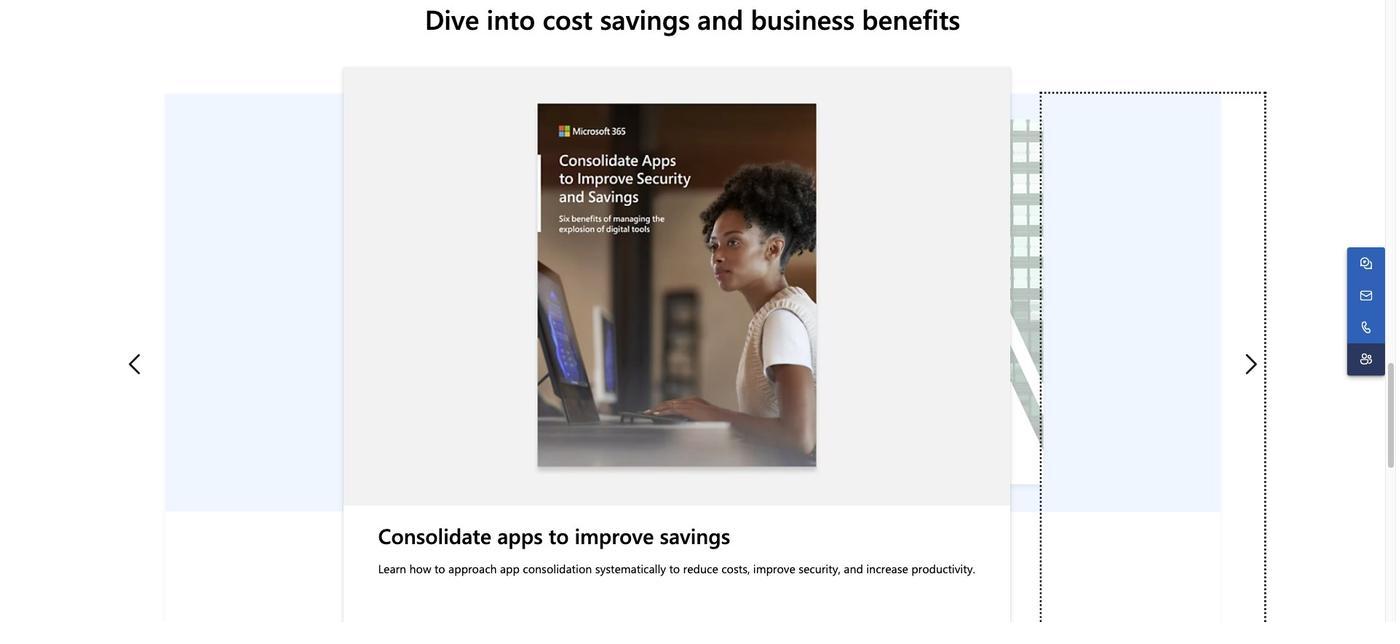 Task type: describe. For each thing, give the bounding box(es) containing it.
the e-book titled consolidate apps to improve security and savings image
[[343, 67, 1010, 506]]

into
[[487, 1, 535, 36]]

systematically
[[595, 561, 666, 576]]

productivity.
[[911, 561, 975, 576]]

how
[[409, 561, 431, 576]]

costs,
[[721, 561, 750, 576]]

app
[[500, 561, 520, 576]]

to for improve
[[549, 522, 569, 549]]

0 vertical spatial and
[[697, 1, 743, 36]]

learn
[[378, 561, 406, 576]]

dive into cost savings and business benefits
[[425, 1, 960, 36]]

cost
[[543, 1, 593, 36]]

0 vertical spatial improve
[[575, 522, 654, 549]]

apps
[[497, 522, 543, 549]]

2 horizontal spatial to
[[669, 561, 680, 576]]

consolidate
[[378, 522, 491, 549]]

1 horizontal spatial and
[[844, 561, 863, 576]]



Task type: locate. For each thing, give the bounding box(es) containing it.
1 horizontal spatial to
[[549, 522, 569, 549]]

and
[[697, 1, 743, 36], [844, 561, 863, 576]]

0 vertical spatial savings
[[600, 1, 690, 36]]

security,
[[799, 561, 841, 576]]

to right how
[[434, 561, 445, 576]]

savings
[[600, 1, 690, 36], [660, 522, 730, 549]]

1 vertical spatial improve
[[753, 561, 795, 576]]

consolidate apps to improve savings
[[378, 522, 730, 549]]

benefits
[[862, 1, 960, 36]]

learn how to approach app consolidation systematically to reduce costs, improve security, and increase productivity.
[[378, 561, 975, 576]]

dive
[[425, 1, 479, 36]]

to
[[549, 522, 569, 549], [434, 561, 445, 576], [669, 561, 680, 576]]

to for approach
[[434, 561, 445, 576]]

consolidation
[[523, 561, 592, 576]]

improve up the systematically
[[575, 522, 654, 549]]

1 horizontal spatial improve
[[753, 561, 795, 576]]

to left reduce
[[669, 561, 680, 576]]

1 vertical spatial savings
[[660, 522, 730, 549]]

0 horizontal spatial to
[[434, 561, 445, 576]]

reduce
[[683, 561, 718, 576]]

improve right costs,
[[753, 561, 795, 576]]

business
[[751, 1, 855, 36]]

0 horizontal spatial improve
[[575, 522, 654, 549]]

increase
[[866, 561, 908, 576]]

0 horizontal spatial and
[[697, 1, 743, 36]]

improve
[[575, 522, 654, 549], [753, 561, 795, 576]]

approach
[[448, 561, 497, 576]]

to up consolidation
[[549, 522, 569, 549]]

1 vertical spatial and
[[844, 561, 863, 576]]



Task type: vqa. For each thing, say whether or not it's contained in the screenshot.
new
no



